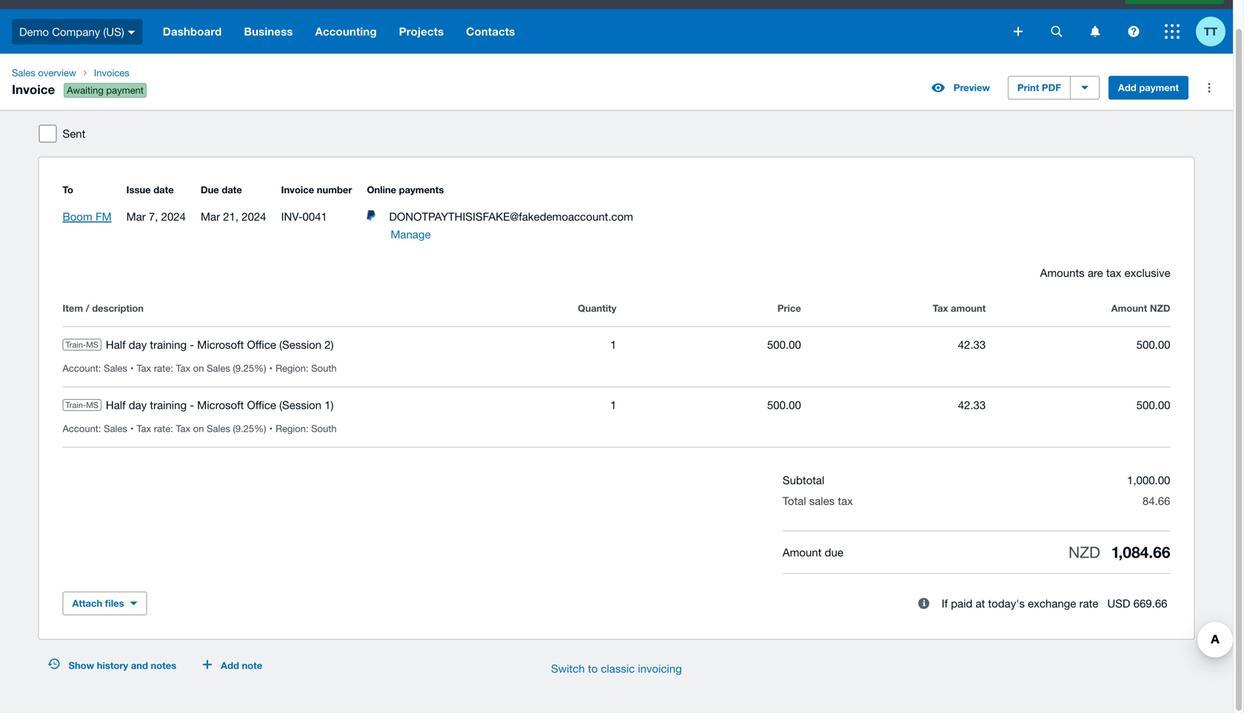Task type: locate. For each thing, give the bounding box(es) containing it.
1 vertical spatial microsoft
[[197, 399, 244, 412]]

rate left the usd
[[1080, 597, 1099, 610]]

0 horizontal spatial 2024
[[161, 210, 186, 223]]

payment for add payment
[[1140, 82, 1179, 93]]

half
[[106, 338, 126, 351], [106, 399, 126, 412]]

2 1 cell from the top
[[432, 396, 617, 414]]

1 vertical spatial on
[[193, 423, 204, 434]]

item
[[63, 303, 83, 314]]

- down train-ms half day training - microsoft office (session 2)
[[190, 399, 194, 412]]

1 vertical spatial train-
[[66, 400, 86, 410]]

2024 for mar 7, 2024
[[161, 210, 186, 223]]

invoice up the inv-
[[281, 184, 314, 196]]

1 microsoft from the top
[[197, 338, 244, 351]]

cell
[[63, 363, 137, 374], [137, 363, 276, 374], [276, 363, 343, 374], [63, 423, 137, 434], [137, 423, 276, 434], [276, 423, 343, 434]]

region : south down the 1) at the bottom of the page
[[276, 423, 337, 434]]

on for half day training - microsoft office (session 1)
[[193, 423, 204, 434]]

south down 2) at the top left of the page
[[311, 363, 337, 374]]

table
[[63, 282, 1171, 448]]

sales
[[12, 67, 35, 79], [104, 363, 127, 374], [207, 363, 230, 374], [104, 423, 127, 434], [207, 423, 230, 434]]

2 training from the top
[[150, 399, 187, 412]]

0 vertical spatial region : south
[[276, 363, 337, 374]]

1 42.33 cell from the top
[[801, 336, 986, 354]]

1 on from the top
[[193, 363, 204, 374]]

1 region from the top
[[276, 363, 306, 374]]

amount left "due"
[[783, 546, 822, 559]]

amount for amount nzd
[[1112, 303, 1148, 314]]

1 vertical spatial day
[[129, 399, 147, 412]]

2 2024 from the left
[[242, 210, 266, 223]]

amount for amount due
[[783, 546, 822, 559]]

south for 1)
[[311, 423, 337, 434]]

1 vertical spatial tax
[[838, 494, 853, 507]]

1 vertical spatial region
[[276, 423, 306, 434]]

ms inside train-ms half day training - microsoft office (session 1)
[[86, 400, 98, 410]]

1 cell
[[432, 336, 617, 354], [432, 396, 617, 414]]

0 horizontal spatial invoice
[[12, 82, 55, 97]]

amount inside column header
[[1112, 303, 1148, 314]]

2 half from the top
[[106, 399, 126, 412]]

1 vertical spatial tax rate : tax on sales (9.25%)
[[137, 423, 266, 434]]

region : south for 1)
[[276, 423, 337, 434]]

1 vertical spatial -
[[190, 399, 194, 412]]

manage link
[[367, 226, 633, 243]]

on
[[193, 363, 204, 374], [193, 423, 204, 434]]

office down item / description column header at top left
[[247, 338, 276, 351]]

show history and notes button
[[39, 654, 185, 678]]

amount
[[951, 303, 986, 314]]

0 horizontal spatial payment
[[106, 85, 144, 96]]

svg image
[[1165, 24, 1180, 39], [1091, 26, 1100, 37], [1129, 26, 1140, 37], [128, 31, 135, 34]]

0 horizontal spatial tax
[[838, 494, 853, 507]]

office for 2)
[[247, 338, 276, 351]]

half day training - microsoft office (session 2) cell
[[63, 336, 432, 354]]

add inside "button"
[[1119, 82, 1137, 93]]

date for 7,
[[154, 184, 174, 196]]

2 train- from the top
[[66, 400, 86, 410]]

row group containing half day training - microsoft office (session 2)
[[63, 326, 1171, 448]]

1 mar from the left
[[126, 210, 146, 223]]

train- inside train-ms half day training - microsoft office (session 1)
[[66, 400, 86, 410]]

due
[[825, 546, 844, 559]]

0 vertical spatial south
[[311, 363, 337, 374]]

overview
[[38, 67, 76, 79]]

svg image up print
[[1014, 27, 1023, 36]]

train- inside train-ms half day training - microsoft office (session 2)
[[66, 340, 86, 350]]

3 row from the top
[[63, 387, 1171, 448]]

print pdf button
[[1008, 76, 1071, 100]]

/
[[86, 303, 89, 314]]

0041
[[303, 210, 327, 223]]

row for half day training - microsoft office (session 1)
[[63, 327, 1171, 387]]

region down "half day training - microsoft office (session 1)" cell
[[276, 423, 306, 434]]

2 42.33 cell from the top
[[801, 396, 986, 414]]

row group
[[63, 326, 1171, 448]]

0 vertical spatial half
[[106, 338, 126, 351]]

rate down train-ms half day training - microsoft office (session 2)
[[154, 363, 171, 374]]

1 (9.25%) from the top
[[233, 363, 266, 374]]

ms inside train-ms half day training - microsoft office (session 2)
[[86, 340, 98, 350]]

0 vertical spatial tax rate : tax on sales (9.25%)
[[137, 363, 266, 374]]

1 south from the top
[[311, 363, 337, 374]]

2 (9.25%) from the top
[[233, 423, 266, 434]]

1 vertical spatial south
[[311, 423, 337, 434]]

(9.25%) down "half day training - microsoft office (session 1)" cell
[[233, 423, 266, 434]]

invoice
[[12, 82, 55, 97], [281, 184, 314, 196]]

sent
[[63, 127, 85, 140]]

0 horizontal spatial amount
[[783, 546, 822, 559]]

date right the issue
[[154, 184, 174, 196]]

tax right are
[[1107, 266, 1122, 279]]

1 vertical spatial 1
[[611, 399, 617, 412]]

1 vertical spatial region : south
[[276, 423, 337, 434]]

1 vertical spatial training
[[150, 399, 187, 412]]

1 vertical spatial 42.33
[[958, 399, 986, 412]]

(9.25%) for 1)
[[233, 423, 266, 434]]

1 cell for 2)
[[432, 336, 617, 354]]

train-ms half day training - microsoft office (session 1)
[[66, 399, 334, 412]]

account : sales for half day training - microsoft office (session 1)
[[63, 423, 127, 434]]

on down train-ms half day training - microsoft office (session 2)
[[193, 363, 204, 374]]

1 (session from the top
[[279, 338, 322, 351]]

0 horizontal spatial date
[[154, 184, 174, 196]]

contacts
[[466, 25, 515, 38]]

2 tax rate : tax on sales (9.25%) from the top
[[137, 423, 266, 434]]

1 horizontal spatial payment
[[1140, 82, 1179, 93]]

switch
[[551, 662, 585, 675]]

payment down invoices link
[[106, 85, 144, 96]]

1 vertical spatial rate
[[154, 423, 171, 434]]

day
[[129, 338, 147, 351], [129, 399, 147, 412]]

0 vertical spatial on
[[193, 363, 204, 374]]

1 2024 from the left
[[161, 210, 186, 223]]

2024 right 21,
[[242, 210, 266, 223]]

region for 2)
[[276, 363, 306, 374]]

train- for half day training - microsoft office (session 1)
[[66, 400, 86, 410]]

1
[[611, 338, 617, 351], [611, 399, 617, 412]]

2 account from the top
[[63, 423, 98, 434]]

0 vertical spatial amount
[[1112, 303, 1148, 314]]

0 vertical spatial training
[[150, 338, 187, 351]]

(session for 2)
[[279, 338, 322, 351]]

1 vertical spatial account
[[63, 423, 98, 434]]

invoice for invoice
[[12, 82, 55, 97]]

region down half day training - microsoft office (session 2) cell
[[276, 363, 306, 374]]

total
[[783, 494, 806, 507]]

0 horizontal spatial add
[[221, 660, 239, 672]]

notes
[[151, 660, 176, 672]]

svg image up pdf
[[1052, 26, 1063, 37]]

note
[[242, 660, 262, 672]]

row containing half day training - microsoft office (session 1)
[[63, 387, 1171, 448]]

1 for 1)
[[611, 399, 617, 412]]

account
[[63, 363, 98, 374], [63, 423, 98, 434]]

1 cell for 1)
[[432, 396, 617, 414]]

amounts
[[1041, 266, 1085, 279]]

(us)
[[103, 25, 124, 38]]

price column header
[[617, 300, 801, 317]]

1 horizontal spatial mar
[[201, 210, 220, 223]]

84.66
[[1143, 494, 1171, 507]]

classic
[[601, 662, 635, 675]]

1 vertical spatial 42.33 cell
[[801, 396, 986, 414]]

(9.25%) down half day training - microsoft office (session 2) cell
[[233, 363, 266, 374]]

2 row from the top
[[63, 327, 1171, 387]]

2 - from the top
[[190, 399, 194, 412]]

company
[[52, 25, 100, 38]]

office
[[247, 338, 276, 351], [247, 399, 276, 412]]

south
[[311, 363, 337, 374], [311, 423, 337, 434]]

2 mar from the left
[[201, 210, 220, 223]]

banner containing dashboard
[[0, 0, 1233, 54]]

region : south down 2) at the top left of the page
[[276, 363, 337, 374]]

2 42.33 from the top
[[958, 399, 986, 412]]

rate
[[154, 363, 171, 374], [154, 423, 171, 434], [1080, 597, 1099, 610]]

exchange
[[1028, 597, 1077, 610]]

1 horizontal spatial invoice
[[281, 184, 314, 196]]

0 vertical spatial 42.33
[[958, 338, 986, 351]]

2 region from the top
[[276, 423, 306, 434]]

table containing half day training - microsoft office (session 2)
[[63, 282, 1171, 448]]

1 1 cell from the top
[[432, 336, 617, 354]]

1 horizontal spatial 2024
[[242, 210, 266, 223]]

2 region : south from the top
[[276, 423, 337, 434]]

payment left more invoice options icon
[[1140, 82, 1179, 93]]

payment inside "button"
[[1140, 82, 1179, 93]]

0 vertical spatial rate
[[154, 363, 171, 374]]

rate for half day training - microsoft office (session 2)
[[154, 363, 171, 374]]

1 1 from the top
[[611, 338, 617, 351]]

1 half from the top
[[106, 338, 126, 351]]

1 vertical spatial account : sales
[[63, 423, 127, 434]]

svg image
[[1052, 26, 1063, 37], [1014, 27, 1023, 36]]

tax right the sales
[[838, 494, 853, 507]]

2024 for mar 21, 2024
[[242, 210, 266, 223]]

0 vertical spatial add
[[1119, 82, 1137, 93]]

2024
[[161, 210, 186, 223], [242, 210, 266, 223]]

(session left 2) at the top left of the page
[[279, 338, 322, 351]]

rate for half day training - microsoft office (session 1)
[[154, 423, 171, 434]]

online payments
[[367, 184, 444, 196]]

2 day from the top
[[129, 399, 147, 412]]

0 vertical spatial (9.25%)
[[233, 363, 266, 374]]

1 horizontal spatial add
[[1119, 82, 1137, 93]]

add note
[[221, 660, 262, 672]]

nzd down exclusive
[[1150, 303, 1171, 314]]

1 account : sales from the top
[[63, 363, 127, 374]]

(session
[[279, 338, 322, 351], [279, 399, 322, 412]]

business
[[244, 25, 293, 38]]

1 vertical spatial ms
[[86, 400, 98, 410]]

42.33 for half day training - microsoft office (session 1)
[[958, 399, 986, 412]]

ms for half day training - microsoft office (session 2)
[[86, 340, 98, 350]]

1 day from the top
[[129, 338, 147, 351]]

2 office from the top
[[247, 399, 276, 412]]

2 ms from the top
[[86, 400, 98, 410]]

- up train-ms half day training - microsoft office (session 1)
[[190, 338, 194, 351]]

1 office from the top
[[247, 338, 276, 351]]

tax rate : tax on sales (9.25%) down train-ms half day training - microsoft office (session 2)
[[137, 363, 266, 374]]

0 vertical spatial account
[[63, 363, 98, 374]]

tax inside column header
[[933, 303, 948, 314]]

1 horizontal spatial amount
[[1112, 303, 1148, 314]]

date right "due"
[[222, 184, 242, 196]]

half for half day training - microsoft office (session 2)
[[106, 338, 126, 351]]

on down train-ms half day training - microsoft office (session 1)
[[193, 423, 204, 434]]

0 vertical spatial nzd
[[1150, 303, 1171, 314]]

1 row from the top
[[63, 300, 1171, 326]]

1 vertical spatial (9.25%)
[[233, 423, 266, 434]]

if paid at today's exchange rate
[[942, 597, 1099, 610]]

preview
[[954, 82, 990, 93]]

42.33 cell for half day training - microsoft office (session 2)
[[801, 336, 986, 354]]

total sales tax
[[783, 494, 853, 507]]

1)
[[325, 399, 334, 412]]

1 vertical spatial office
[[247, 399, 276, 412]]

0 vertical spatial ms
[[86, 340, 98, 350]]

0 vertical spatial invoice
[[12, 82, 55, 97]]

sales inside sales overview link
[[12, 67, 35, 79]]

1 ms from the top
[[86, 340, 98, 350]]

mar left the 7,
[[126, 210, 146, 223]]

1 tax rate : tax on sales (9.25%) from the top
[[137, 363, 266, 374]]

1 horizontal spatial nzd
[[1150, 303, 1171, 314]]

1 horizontal spatial date
[[222, 184, 242, 196]]

1 42.33 from the top
[[958, 338, 986, 351]]

0 horizontal spatial mar
[[126, 210, 146, 223]]

0 vertical spatial 1 cell
[[432, 336, 617, 354]]

2024 right the 7,
[[161, 210, 186, 223]]

nzd
[[1150, 303, 1171, 314], [1069, 543, 1101, 562]]

2 south from the top
[[311, 423, 337, 434]]

2 (session from the top
[[279, 399, 322, 412]]

attach
[[72, 598, 102, 609]]

0 vertical spatial region
[[276, 363, 306, 374]]

1 account from the top
[[63, 363, 98, 374]]

1 horizontal spatial tax
[[1107, 266, 1122, 279]]

description
[[92, 303, 144, 314]]

projects button
[[388, 9, 455, 54]]

show
[[69, 660, 94, 672]]

0 vertical spatial train-
[[66, 340, 86, 350]]

training up train-ms half day training - microsoft office (session 1)
[[150, 338, 187, 351]]

account : sales for half day training - microsoft office (session 2)
[[63, 363, 127, 374]]

1 train- from the top
[[66, 340, 86, 350]]

nzd left 1,084.66
[[1069, 543, 1101, 562]]

0 vertical spatial day
[[129, 338, 147, 351]]

online
[[367, 184, 396, 196]]

pdf
[[1042, 82, 1061, 93]]

2 vertical spatial rate
[[1080, 597, 1099, 610]]

1 vertical spatial 1 cell
[[432, 396, 617, 414]]

column header
[[986, 300, 1171, 317]]

(session left the 1) at the bottom of the page
[[279, 399, 322, 412]]

500.00 cell
[[617, 336, 801, 354], [986, 336, 1171, 354], [617, 396, 801, 414], [986, 396, 1171, 414]]

add for add note
[[221, 660, 239, 672]]

quantity column header
[[432, 300, 617, 317]]

0 vertical spatial microsoft
[[197, 338, 244, 351]]

2)
[[325, 338, 334, 351]]

svg image inside demo company (us) popup button
[[128, 31, 135, 34]]

0 vertical spatial -
[[190, 338, 194, 351]]

row containing item / description
[[63, 300, 1171, 326]]

42.33 cell for half day training - microsoft office (session 1)
[[801, 396, 986, 414]]

1 - from the top
[[190, 338, 194, 351]]

usd
[[1108, 597, 1131, 610]]

files
[[105, 598, 124, 609]]

region
[[276, 363, 306, 374], [276, 423, 306, 434]]

amount
[[1112, 303, 1148, 314], [783, 546, 822, 559]]

microsoft
[[197, 338, 244, 351], [197, 399, 244, 412]]

tax rate : tax on sales (9.25%) for half day training - microsoft office (session 1)
[[137, 423, 266, 434]]

amount down exclusive
[[1112, 303, 1148, 314]]

office down half day training - microsoft office (session 2) cell
[[247, 399, 276, 412]]

account : sales
[[63, 363, 127, 374], [63, 423, 127, 434]]

1 vertical spatial amount
[[783, 546, 822, 559]]

0 vertical spatial (session
[[279, 338, 322, 351]]

invoice down sales overview link
[[12, 82, 55, 97]]

row containing half day training - microsoft office (session 2)
[[63, 327, 1171, 387]]

tax rate : tax on sales (9.25%) down train-ms half day training - microsoft office (session 1)
[[137, 423, 266, 434]]

south down the 1) at the bottom of the page
[[311, 423, 337, 434]]

training down train-ms half day training - microsoft office (session 2)
[[150, 399, 187, 412]]

rate down train-ms half day training - microsoft office (session 1)
[[154, 423, 171, 434]]

2 on from the top
[[193, 423, 204, 434]]

microsoft down train-ms half day training - microsoft office (session 2)
[[197, 399, 244, 412]]

1 vertical spatial (session
[[279, 399, 322, 412]]

region : south for 2)
[[276, 363, 337, 374]]

row
[[63, 300, 1171, 326], [63, 327, 1171, 387], [63, 387, 1171, 448]]

region for 1)
[[276, 423, 306, 434]]

2 date from the left
[[222, 184, 242, 196]]

banner
[[0, 0, 1233, 54]]

add inside button
[[221, 660, 239, 672]]

fm
[[96, 210, 112, 223]]

0 vertical spatial tax
[[1107, 266, 1122, 279]]

0 horizontal spatial nzd
[[1069, 543, 1101, 562]]

0 vertical spatial 42.33 cell
[[801, 336, 986, 354]]

1 vertical spatial add
[[221, 660, 239, 672]]

2 account : sales from the top
[[63, 423, 127, 434]]

dashboard
[[163, 25, 222, 38]]

(9.25%)
[[233, 363, 266, 374], [233, 423, 266, 434]]

paid
[[951, 597, 973, 610]]

microsoft for 2)
[[197, 338, 244, 351]]

history
[[97, 660, 128, 672]]

0 vertical spatial office
[[247, 338, 276, 351]]

gain/loss info image
[[909, 589, 939, 619]]

(9.25%) for 2)
[[233, 363, 266, 374]]

42.33 cell
[[801, 336, 986, 354], [801, 396, 986, 414]]

0 vertical spatial account : sales
[[63, 363, 127, 374]]

2 1 from the top
[[611, 399, 617, 412]]

microsoft down item / description column header at top left
[[197, 338, 244, 351]]

1 vertical spatial invoice
[[281, 184, 314, 196]]

1 region : south from the top
[[276, 363, 337, 374]]

0 vertical spatial 1
[[611, 338, 617, 351]]

training for half day training - microsoft office (session 2)
[[150, 338, 187, 351]]

1 training from the top
[[150, 338, 187, 351]]

2 microsoft from the top
[[197, 399, 244, 412]]

mar left 21,
[[201, 210, 220, 223]]

1 vertical spatial half
[[106, 399, 126, 412]]

1 date from the left
[[154, 184, 174, 196]]



Task type: describe. For each thing, give the bounding box(es) containing it.
issue date
[[126, 184, 174, 196]]

1 vertical spatial nzd
[[1069, 543, 1101, 562]]

inv-
[[281, 210, 303, 223]]

tt button
[[1196, 9, 1233, 54]]

subtotal
[[783, 474, 825, 487]]

sales overview
[[12, 67, 76, 79]]

1,000.00
[[1127, 474, 1171, 487]]

boom fm
[[63, 210, 112, 223]]

invoice for invoice number
[[281, 184, 314, 196]]

print pdf
[[1018, 82, 1061, 93]]

item / description
[[63, 303, 144, 314]]

manage
[[391, 228, 431, 241]]

demo
[[19, 25, 49, 38]]

item / description column header
[[63, 300, 432, 317]]

price
[[778, 303, 801, 314]]

date for 21,
[[222, 184, 242, 196]]

add payment
[[1119, 82, 1179, 93]]

due date
[[201, 184, 242, 196]]

- for half day training - microsoft office (session 1)
[[190, 399, 194, 412]]

to
[[63, 184, 73, 196]]

payment for awaiting payment
[[106, 85, 144, 96]]

0 horizontal spatial svg image
[[1014, 27, 1023, 36]]

account for half day training - microsoft office (session 1)
[[63, 423, 98, 434]]

half for half day training - microsoft office (session 1)
[[106, 399, 126, 412]]

account for half day training - microsoft office (session 2)
[[63, 363, 98, 374]]

and
[[131, 660, 148, 672]]

day for half day training - microsoft office (session 2)
[[129, 338, 147, 351]]

train-ms half day training - microsoft office (session 2)
[[66, 338, 334, 351]]

tax amount
[[933, 303, 986, 314]]

mar for mar 21, 2024
[[201, 210, 220, 223]]

amount nzd
[[1112, 303, 1171, 314]]

business button
[[233, 9, 304, 54]]

on for half day training - microsoft office (session 2)
[[193, 363, 204, 374]]

if
[[942, 597, 948, 610]]

accounting
[[315, 25, 377, 38]]

day for half day training - microsoft office (session 1)
[[129, 399, 147, 412]]

exclusive
[[1125, 266, 1171, 279]]

office for 1)
[[247, 399, 276, 412]]

issue
[[126, 184, 151, 196]]

boom
[[63, 210, 92, 223]]

add note button
[[194, 654, 271, 678]]

quantity
[[578, 303, 617, 314]]

switch to classic invoicing
[[551, 662, 682, 675]]

are
[[1088, 266, 1104, 279]]

invoices link
[[88, 66, 159, 80]]

42.33 for half day training - microsoft office (session 2)
[[958, 338, 986, 351]]

1 horizontal spatial svg image
[[1052, 26, 1063, 37]]

accounting button
[[304, 9, 388, 54]]

dashboard link
[[152, 9, 233, 54]]

to
[[588, 662, 598, 675]]

sales overview link
[[6, 66, 82, 80]]

switch to classic invoicing button
[[539, 654, 694, 684]]

669.66
[[1134, 597, 1168, 610]]

7,
[[149, 210, 158, 223]]

microsoft for 1)
[[197, 399, 244, 412]]

demo company (us) button
[[0, 9, 152, 54]]

(session for 1)
[[279, 399, 322, 412]]

tax for are
[[1107, 266, 1122, 279]]

- for half day training - microsoft office (session 2)
[[190, 338, 194, 351]]

print
[[1018, 82, 1040, 93]]

due
[[201, 184, 219, 196]]

mar 7, 2024
[[126, 210, 186, 223]]

tax for sales
[[838, 494, 853, 507]]

demo company (us)
[[19, 25, 124, 38]]

more invoice options image
[[1195, 73, 1225, 103]]

contacts button
[[455, 9, 526, 54]]

donotpaythisisfake@fakedemoaccount.com
[[389, 210, 633, 223]]

column header containing amount
[[986, 300, 1171, 317]]

mar for mar 7, 2024
[[126, 210, 146, 223]]

add for add payment
[[1119, 82, 1137, 93]]

show history and notes
[[69, 660, 176, 672]]

south for 2)
[[311, 363, 337, 374]]

training for half day training - microsoft office (session 1)
[[150, 399, 187, 412]]

awaiting payment
[[67, 85, 144, 96]]

attach files
[[72, 598, 124, 609]]

row for 1
[[63, 300, 1171, 326]]

ms for half day training - microsoft office (session 1)
[[86, 400, 98, 410]]

sales
[[809, 494, 835, 507]]

preview button
[[923, 76, 999, 100]]

amounts are tax exclusive
[[1041, 266, 1171, 279]]

1,084.66
[[1112, 543, 1171, 562]]

at
[[976, 597, 985, 610]]

train- for half day training - microsoft office (session 2)
[[66, 340, 86, 350]]

1 for 2)
[[611, 338, 617, 351]]

tt
[[1204, 25, 1218, 38]]

today's
[[989, 597, 1025, 610]]

mar 21, 2024
[[201, 210, 266, 223]]

payments
[[399, 184, 444, 196]]

number
[[317, 184, 352, 196]]

half day training - microsoft office (session 1) cell
[[63, 396, 432, 414]]

tax amount column header
[[801, 300, 986, 317]]

inv-0041
[[281, 210, 327, 223]]

invoices
[[94, 67, 129, 79]]

tax rate : tax on sales (9.25%) for half day training - microsoft office (session 2)
[[137, 363, 266, 374]]

awaiting
[[67, 85, 104, 96]]

attach files button
[[63, 592, 147, 616]]

projects
[[399, 25, 444, 38]]

boom fm link
[[63, 210, 112, 223]]

invoice number
[[281, 184, 352, 196]]



Task type: vqa. For each thing, say whether or not it's contained in the screenshot.
row containing Item / description
yes



